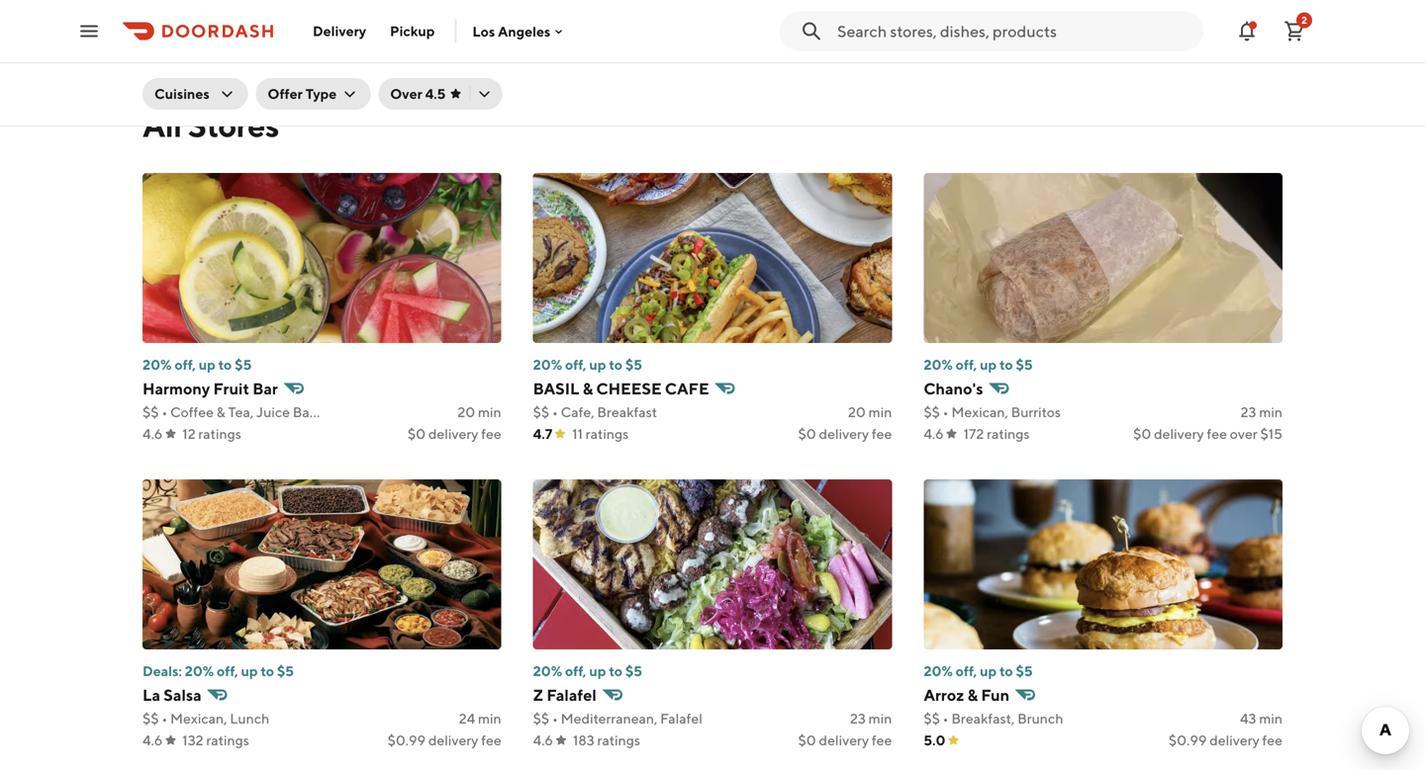 Task type: vqa. For each thing, say whether or not it's contained in the screenshot.


Task type: locate. For each thing, give the bounding box(es) containing it.
up up the fun
[[980, 664, 997, 680]]

&
[[583, 380, 593, 398], [217, 404, 225, 421], [323, 404, 332, 421], [968, 686, 978, 705]]

2 button
[[1275, 11, 1314, 51]]

falafel right "z"
[[547, 686, 597, 705]]

stores
[[188, 107, 279, 144]]

up up lunch
[[241, 664, 258, 680]]

20 min for basil & cheese cafe
[[848, 404, 892, 421]]

12 ratings down 0.6 mi • 20 min • $0 delivery fee
[[953, 40, 1012, 56]]

1 horizontal spatial 20 min
[[848, 404, 892, 421]]

20 for harmony fruit bar
[[458, 404, 475, 421]]

2 mi from the left
[[552, 18, 567, 35]]

mi left 22
[[552, 18, 567, 35]]

20
[[964, 18, 982, 35], [458, 404, 475, 421], [848, 404, 866, 421]]

$0.99 delivery fee down 43 on the bottom
[[1169, 733, 1283, 749]]

falafel
[[547, 686, 597, 705], [660, 711, 703, 727]]

1 $0.99 delivery fee from the left
[[388, 733, 501, 749]]

1 $0.99 from the left
[[388, 733, 426, 749]]

$0.99 delivery fee down the 24
[[388, 733, 501, 749]]

1 items, open order cart image
[[1283, 19, 1306, 43]]

20% up "z"
[[533, 664, 562, 680]]

4.6 for z falafel
[[533, 733, 553, 749]]

fee for arroz & fun
[[1262, 733, 1283, 749]]

0.8 left 18
[[143, 18, 164, 35]]

0 horizontal spatial 20
[[458, 404, 475, 421]]

0 horizontal spatial 20 min
[[458, 404, 501, 421]]

to up the fun
[[1000, 664, 1013, 680]]

pickup button
[[378, 15, 447, 47]]

23 min
[[1241, 404, 1283, 421], [850, 711, 892, 727]]

4.6 left 132
[[143, 733, 163, 749]]

20% for chano's
[[924, 357, 953, 373]]

min for arroz & fun
[[1259, 711, 1283, 727]]

0 vertical spatial 23 min
[[1241, 404, 1283, 421]]

up
[[199, 357, 216, 373], [589, 357, 606, 373], [980, 357, 997, 373], [241, 664, 258, 680], [589, 664, 606, 680], [980, 664, 997, 680]]

4.6
[[143, 40, 163, 56], [913, 40, 933, 56], [143, 426, 163, 442], [924, 426, 944, 442], [143, 733, 163, 749], [533, 733, 553, 749]]

1 horizontal spatial 23 min
[[1241, 404, 1283, 421]]

$5
[[235, 357, 252, 373], [625, 357, 642, 373], [1016, 357, 1033, 373], [277, 664, 294, 680], [625, 664, 642, 680], [1016, 664, 1033, 680]]

$0.99 delivery fee for la salsa
[[388, 733, 501, 749]]

183
[[573, 733, 595, 749]]

0 vertical spatial 23
[[1241, 404, 1256, 421]]

$$ for harmony fruit bar
[[143, 404, 159, 421]]

1 horizontal spatial 23
[[1241, 404, 1256, 421]]

5.0
[[924, 733, 946, 749]]

0 horizontal spatial $0.99 delivery fee
[[388, 733, 501, 749]]

ratings
[[231, 40, 274, 56], [969, 40, 1012, 56], [198, 426, 241, 442], [586, 426, 629, 442], [987, 426, 1030, 442], [206, 733, 249, 749], [597, 733, 640, 749]]

& left the fun
[[968, 686, 978, 705]]

la salsa
[[143, 686, 202, 705]]

over
[[390, 86, 422, 102]]

to for harmony fruit bar
[[218, 357, 232, 373]]

basil
[[533, 380, 579, 398]]

min for la salsa
[[478, 711, 501, 727]]

12 down 0.6 mi • 20 min • $0 delivery fee
[[953, 40, 966, 56]]

off, up z falafel
[[565, 664, 586, 680]]

1 horizontal spatial $0.99
[[1169, 733, 1207, 749]]

ratings down 'tea,'
[[198, 426, 241, 442]]

to up $$ • mediterranean, falafel
[[609, 664, 623, 680]]

18
[[193, 18, 207, 35]]

0 vertical spatial falafel
[[547, 686, 597, 705]]

20% off, up to $5 for arroz & fun
[[924, 664, 1033, 680]]

20% for harmony fruit bar
[[143, 357, 172, 373]]

up up the harmony fruit bar
[[199, 357, 216, 373]]

offer
[[268, 86, 303, 102]]

ratings down $$ • cafe, breakfast
[[586, 426, 629, 442]]

mexican, up 132
[[170, 711, 227, 727]]

0.8 for 0.8 mi • 22 min • $0 delivery fee
[[528, 18, 549, 35]]

12 down coffee
[[182, 426, 196, 442]]

Store search: begin typing to search for stores available on DoorDash text field
[[837, 20, 1192, 42]]

12
[[953, 40, 966, 56], [182, 426, 196, 442]]

breakfast
[[597, 404, 657, 421]]

ratings for z falafel
[[597, 733, 640, 749]]

los
[[473, 23, 495, 39]]

1 vertical spatial mexican,
[[170, 711, 227, 727]]

1 20 min from the left
[[458, 404, 501, 421]]

$$ down "z"
[[533, 711, 549, 727]]

to for z falafel
[[609, 664, 623, 680]]

up for basil & cheese cafe
[[589, 357, 606, 373]]

$$
[[143, 404, 159, 421], [533, 404, 549, 421], [924, 404, 940, 421], [143, 711, 159, 727], [533, 711, 549, 727], [924, 711, 940, 727]]

1,000+
[[182, 40, 228, 56]]

over
[[1230, 426, 1258, 442]]

0.6
[[913, 18, 935, 35]]

2 $0.99 from the left
[[1169, 733, 1207, 749]]

3 mi from the left
[[937, 18, 953, 35]]

$$ • cafe, breakfast
[[533, 404, 657, 421]]

20% up "harmony"
[[143, 357, 172, 373]]

mi right 0.6
[[937, 18, 953, 35]]

$0 delivery fee
[[408, 426, 501, 442], [798, 426, 892, 442], [798, 733, 892, 749]]

$$ for chano's
[[924, 404, 940, 421]]

off, up "harmony"
[[175, 357, 196, 373]]

angeles
[[498, 23, 551, 39]]

22
[[579, 18, 594, 35]]

up up z falafel
[[589, 664, 606, 680]]

ratings down $$ • mexican, lunch
[[206, 733, 249, 749]]

to for arroz & fun
[[1000, 664, 1013, 680]]

min
[[210, 18, 233, 35], [597, 18, 621, 35], [985, 18, 1008, 35], [478, 404, 501, 421], [869, 404, 892, 421], [1259, 404, 1283, 421], [478, 711, 501, 727], [869, 711, 892, 727], [1259, 711, 1283, 727]]

to up fruit at the left
[[218, 357, 232, 373]]

to
[[218, 357, 232, 373], [609, 357, 623, 373], [1000, 357, 1013, 373], [261, 664, 274, 680], [609, 664, 623, 680], [1000, 664, 1013, 680]]

delivery for basil & cheese cafe
[[819, 426, 869, 442]]

delivery for la salsa
[[428, 733, 478, 749]]

harmony fruit bar
[[143, 380, 278, 398]]

$0.99 for arroz & fun
[[1169, 733, 1207, 749]]

off, up basil
[[565, 357, 586, 373]]

salsa
[[164, 686, 202, 705]]

all stores
[[143, 107, 279, 144]]

0.8
[[143, 18, 164, 35], [528, 18, 549, 35]]

1 horizontal spatial 0.8
[[528, 18, 549, 35]]

0 vertical spatial 12
[[953, 40, 966, 56]]

$5 for z falafel
[[625, 664, 642, 680]]

cafe
[[665, 380, 709, 398]]

breakfast,
[[951, 711, 1015, 727]]

$15
[[1260, 426, 1283, 442]]

juice
[[256, 404, 290, 421]]

ratings down $$ • mediterranean, falafel
[[597, 733, 640, 749]]

1 horizontal spatial $0.99 delivery fee
[[1169, 733, 1283, 749]]

2
[[1302, 14, 1307, 26]]

23
[[1241, 404, 1256, 421], [850, 711, 866, 727]]

0 horizontal spatial 0.8
[[143, 18, 164, 35]]

0.8 mi • 22 min • $0 delivery fee
[[528, 18, 726, 35]]

off,
[[175, 357, 196, 373], [565, 357, 586, 373], [956, 357, 977, 373], [217, 664, 238, 680], [565, 664, 586, 680], [956, 664, 977, 680]]

0.8 left 22
[[528, 18, 549, 35]]

mi for 20
[[937, 18, 953, 35]]

20% up basil
[[533, 357, 562, 373]]

$$ down "harmony"
[[143, 404, 159, 421]]

lunch
[[230, 711, 269, 727]]

0.8 for 0.8 mi • 18 min • $0 delivery fee
[[143, 18, 164, 35]]

$$ • mexican, burritos
[[924, 404, 1061, 421]]

0 vertical spatial mexican,
[[951, 404, 1008, 421]]

ratings down $$ • mexican, burritos
[[987, 426, 1030, 442]]

20% up chano's
[[924, 357, 953, 373]]

4.6 left 1,000+
[[143, 40, 163, 56]]

0 vertical spatial 12 ratings
[[953, 40, 1012, 56]]

1 horizontal spatial mexican,
[[951, 404, 1008, 421]]

mexican,
[[951, 404, 1008, 421], [170, 711, 227, 727]]

off, for z falafel
[[565, 664, 586, 680]]

$$ down chano's
[[924, 404, 940, 421]]

$0.99 for la salsa
[[388, 733, 426, 749]]

20% off, up to $5 up chano's
[[924, 357, 1033, 373]]

notification bell image
[[1235, 19, 1259, 43]]

pickup
[[390, 23, 435, 39]]

2 horizontal spatial mi
[[937, 18, 953, 35]]

1 vertical spatial 23
[[850, 711, 866, 727]]

2 20 min from the left
[[848, 404, 892, 421]]

min for z falafel
[[869, 711, 892, 727]]

23 for chano's
[[1241, 404, 1256, 421]]

1 horizontal spatial 12 ratings
[[953, 40, 1012, 56]]

$$ down la
[[143, 711, 159, 727]]

20% off, up to $5 up z falafel
[[533, 664, 642, 680]]

1 vertical spatial 12
[[182, 426, 196, 442]]

20% up arroz
[[924, 664, 953, 680]]

falafel right mediterranean,
[[660, 711, 703, 727]]

172
[[964, 426, 984, 442]]

1 vertical spatial 23 min
[[850, 711, 892, 727]]

$0
[[245, 18, 263, 35], [632, 18, 650, 35], [1019, 18, 1037, 35], [408, 426, 426, 442], [798, 426, 816, 442], [1133, 426, 1151, 442], [798, 733, 816, 749]]

to up $$ • mexican, burritos
[[1000, 357, 1013, 373]]

1 vertical spatial falafel
[[660, 711, 703, 727]]

smoothies
[[335, 404, 402, 421]]

basil & cheese cafe
[[533, 380, 709, 398]]

0 horizontal spatial 12
[[182, 426, 196, 442]]

cheese
[[596, 380, 662, 398]]

$5 for harmony fruit bar
[[235, 357, 252, 373]]

$0 delivery fee for bar
[[408, 426, 501, 442]]

ratings for harmony fruit bar
[[198, 426, 241, 442]]

delivery
[[265, 18, 315, 35], [653, 18, 703, 35], [1040, 18, 1090, 35], [428, 426, 478, 442], [819, 426, 869, 442], [1154, 426, 1204, 442], [428, 733, 478, 749], [819, 733, 869, 749], [1210, 733, 1260, 749]]

min for chano's
[[1259, 404, 1283, 421]]

fee for harmony fruit bar
[[481, 426, 501, 442]]

z
[[533, 686, 543, 705]]

2 0.8 from the left
[[528, 18, 549, 35]]

1 0.8 from the left
[[143, 18, 164, 35]]

up up basil & cheese cafe
[[589, 357, 606, 373]]

arroz
[[924, 686, 964, 705]]

min for basil & cheese cafe
[[869, 404, 892, 421]]

4.6 down "harmony"
[[143, 426, 163, 442]]

brunch
[[1018, 711, 1063, 727]]

fee
[[318, 18, 338, 35], [705, 18, 726, 35], [1093, 18, 1113, 35], [481, 426, 501, 442], [872, 426, 892, 442], [1207, 426, 1227, 442], [481, 733, 501, 749], [872, 733, 892, 749], [1262, 733, 1283, 749]]

$$ for la salsa
[[143, 711, 159, 727]]

0 horizontal spatial mexican,
[[170, 711, 227, 727]]

0 horizontal spatial mi
[[167, 18, 182, 35]]

4.6 left 172
[[924, 426, 944, 442]]

fun
[[981, 686, 1010, 705]]

la
[[143, 686, 160, 705]]

1 horizontal spatial 20
[[848, 404, 866, 421]]

cafe,
[[561, 404, 594, 421]]

fruit
[[213, 380, 249, 398]]

20% for basil & cheese cafe
[[533, 357, 562, 373]]

offer type
[[268, 86, 337, 102]]

20% off, up to $5 up basil
[[533, 357, 642, 373]]

4.6 left 183
[[533, 733, 553, 749]]

off, up chano's
[[956, 357, 977, 373]]

off, up arroz & fun
[[956, 664, 977, 680]]

up for arroz & fun
[[980, 664, 997, 680]]

2 $0.99 delivery fee from the left
[[1169, 733, 1283, 749]]

up for harmony fruit bar
[[199, 357, 216, 373]]

1 vertical spatial 12 ratings
[[182, 426, 241, 442]]

20 min
[[458, 404, 501, 421], [848, 404, 892, 421]]

0.6 mi • 20 min • $0 delivery fee
[[913, 18, 1113, 35]]

20% off, up to $5 for chano's
[[924, 357, 1033, 373]]

20% off, up to $5 up the harmony fruit bar
[[143, 357, 252, 373]]

fee for z falafel
[[872, 733, 892, 749]]

mi for 18
[[167, 18, 182, 35]]

$5 for basil & cheese cafe
[[625, 357, 642, 373]]

$0.99
[[388, 733, 426, 749], [1169, 733, 1207, 749]]

1 horizontal spatial mi
[[552, 18, 567, 35]]

$0.99 delivery fee
[[388, 733, 501, 749], [1169, 733, 1283, 749]]

to up basil & cheese cafe
[[609, 357, 623, 373]]

•
[[185, 18, 191, 35], [236, 18, 242, 35], [570, 18, 576, 35], [623, 18, 629, 35], [956, 18, 961, 35], [1011, 18, 1017, 35], [162, 404, 167, 421], [552, 404, 558, 421], [943, 404, 949, 421], [162, 711, 167, 727], [552, 711, 558, 727], [943, 711, 949, 727]]

0 horizontal spatial $0.99
[[388, 733, 426, 749]]

0 horizontal spatial 23
[[850, 711, 866, 727]]

4.7
[[533, 426, 552, 442]]

up up chano's
[[980, 357, 997, 373]]

20% off, up to $5 for basil & cheese cafe
[[533, 357, 642, 373]]

20%
[[143, 357, 172, 373], [533, 357, 562, 373], [924, 357, 953, 373], [185, 664, 214, 680], [533, 664, 562, 680], [924, 664, 953, 680]]

20 min for harmony fruit bar
[[458, 404, 501, 421]]

deals:
[[143, 664, 182, 680]]

delivery for arroz & fun
[[1210, 733, 1260, 749]]

1 mi from the left
[[167, 18, 182, 35]]

mexican, up 172
[[951, 404, 1008, 421]]

0 horizontal spatial 12 ratings
[[182, 426, 241, 442]]

0 horizontal spatial falafel
[[547, 686, 597, 705]]

mi
[[167, 18, 182, 35], [552, 18, 567, 35], [937, 18, 953, 35]]

mi left 18
[[167, 18, 182, 35]]

0 horizontal spatial 23 min
[[850, 711, 892, 727]]

$$ up the 4.7
[[533, 404, 549, 421]]

$$ • mexican, lunch
[[143, 711, 269, 727]]

to for basil & cheese cafe
[[609, 357, 623, 373]]

$$ up 5.0
[[924, 711, 940, 727]]

20% off, up to $5 up arroz & fun
[[924, 664, 1033, 680]]

fee for la salsa
[[481, 733, 501, 749]]

12 ratings down coffee
[[182, 426, 241, 442]]



Task type: describe. For each thing, give the bounding box(es) containing it.
20% for arroz & fun
[[924, 664, 953, 680]]

burritos
[[1011, 404, 1061, 421]]

chano's
[[924, 380, 983, 398]]

cuisines
[[154, 86, 210, 102]]

0.8 mi • 22 min • $0 delivery fee link
[[528, 0, 897, 62]]

min inside 0.8 mi • 22 min • $0 delivery fee link
[[597, 18, 621, 35]]

4.6 for chano's
[[924, 426, 944, 442]]

ratings for basil & cheese cafe
[[586, 426, 629, 442]]

to for chano's
[[1000, 357, 1013, 373]]

20% up salsa at left
[[185, 664, 214, 680]]

$$ for basil & cheese cafe
[[533, 404, 549, 421]]

off, for harmony fruit bar
[[175, 357, 196, 373]]

4.6 for la salsa
[[143, 733, 163, 749]]

delivery inside 0.8 mi • 22 min • $0 delivery fee link
[[653, 18, 703, 35]]

$5 for chano's
[[1016, 357, 1033, 373]]

172 ratings
[[964, 426, 1030, 442]]

$$ • breakfast, brunch
[[924, 711, 1063, 727]]

offer type button
[[256, 78, 370, 110]]

$0 delivery fee over $15
[[1133, 426, 1283, 442]]

mediterranean,
[[561, 711, 658, 727]]

1 horizontal spatial 12
[[953, 40, 966, 56]]

deals: 20% off, up to $5
[[143, 664, 294, 680]]

coffee
[[170, 404, 214, 421]]

2 horizontal spatial 20
[[964, 18, 982, 35]]

$$ for z falafel
[[533, 711, 549, 727]]

off, for chano's
[[956, 357, 977, 373]]

off, up $$ • mexican, lunch
[[217, 664, 238, 680]]

& left 'tea,'
[[217, 404, 225, 421]]

to up lunch
[[261, 664, 274, 680]]

4.5
[[425, 86, 446, 102]]

24 min
[[459, 711, 501, 727]]

4.6 for harmony fruit bar
[[143, 426, 163, 442]]

$5 for arroz & fun
[[1016, 664, 1033, 680]]

los angeles
[[473, 23, 551, 39]]

23 min for chano's
[[1241, 404, 1283, 421]]

off, for basil & cheese cafe
[[565, 357, 586, 373]]

bars
[[293, 404, 320, 421]]

up for chano's
[[980, 357, 997, 373]]

mexican, for la salsa
[[170, 711, 227, 727]]

$$ for arroz & fun
[[924, 711, 940, 727]]

ratings for la salsa
[[206, 733, 249, 749]]

fee for chano's
[[1207, 426, 1227, 442]]

1 horizontal spatial falafel
[[660, 711, 703, 727]]

$0 delivery fee for cheese
[[798, 426, 892, 442]]

z falafel
[[533, 686, 597, 705]]

43 min
[[1240, 711, 1283, 727]]

harmony
[[143, 380, 210, 398]]

fee for basil & cheese cafe
[[872, 426, 892, 442]]

off, for arroz & fun
[[956, 664, 977, 680]]

20% for z falafel
[[533, 664, 562, 680]]

23 for z falafel
[[850, 711, 866, 727]]

24
[[459, 711, 475, 727]]

ratings down 0.6 mi • 20 min • $0 delivery fee
[[969, 40, 1012, 56]]

min for harmony fruit bar
[[478, 404, 501, 421]]

4.6 down 0.6
[[913, 40, 933, 56]]

cuisines button
[[143, 78, 248, 110]]

ratings down the 0.8 mi • 18 min • $0 delivery fee
[[231, 40, 274, 56]]

11
[[572, 426, 583, 442]]

23 min for z falafel
[[850, 711, 892, 727]]

all
[[143, 107, 182, 144]]

20% off, up to $5 for z falafel
[[533, 664, 642, 680]]

type
[[306, 86, 337, 102]]

11 ratings
[[572, 426, 629, 442]]

over 4.5 button
[[378, 78, 502, 110]]

43
[[1240, 711, 1256, 727]]

183 ratings
[[573, 733, 640, 749]]

tea,
[[228, 404, 254, 421]]

132 ratings
[[182, 733, 249, 749]]

$$ • coffee & tea, juice bars & smoothies
[[143, 404, 402, 421]]

delivery for harmony fruit bar
[[428, 426, 478, 442]]

& up $$ • cafe, breakfast
[[583, 380, 593, 398]]

los angeles button
[[473, 23, 566, 39]]

bar
[[253, 380, 278, 398]]

delivery for z falafel
[[819, 733, 869, 749]]

ratings for chano's
[[987, 426, 1030, 442]]

delivery button
[[301, 15, 378, 47]]

mi for 22
[[552, 18, 567, 35]]

mexican, for chano's
[[951, 404, 1008, 421]]

20 for basil & cheese cafe
[[848, 404, 866, 421]]

delivery
[[313, 23, 366, 39]]

$0.99 delivery fee for arroz & fun
[[1169, 733, 1283, 749]]

delivery for chano's
[[1154, 426, 1204, 442]]

over 4.5
[[390, 86, 446, 102]]

& right bars
[[323, 404, 332, 421]]

1,000+ ratings
[[182, 40, 274, 56]]

arroz & fun
[[924, 686, 1010, 705]]

up for z falafel
[[589, 664, 606, 680]]

0.8 mi • 18 min • $0 delivery fee
[[143, 18, 338, 35]]

132
[[182, 733, 203, 749]]

open menu image
[[77, 19, 101, 43]]

$$ • mediterranean, falafel
[[533, 711, 703, 727]]

20% off, up to $5 for harmony fruit bar
[[143, 357, 252, 373]]



